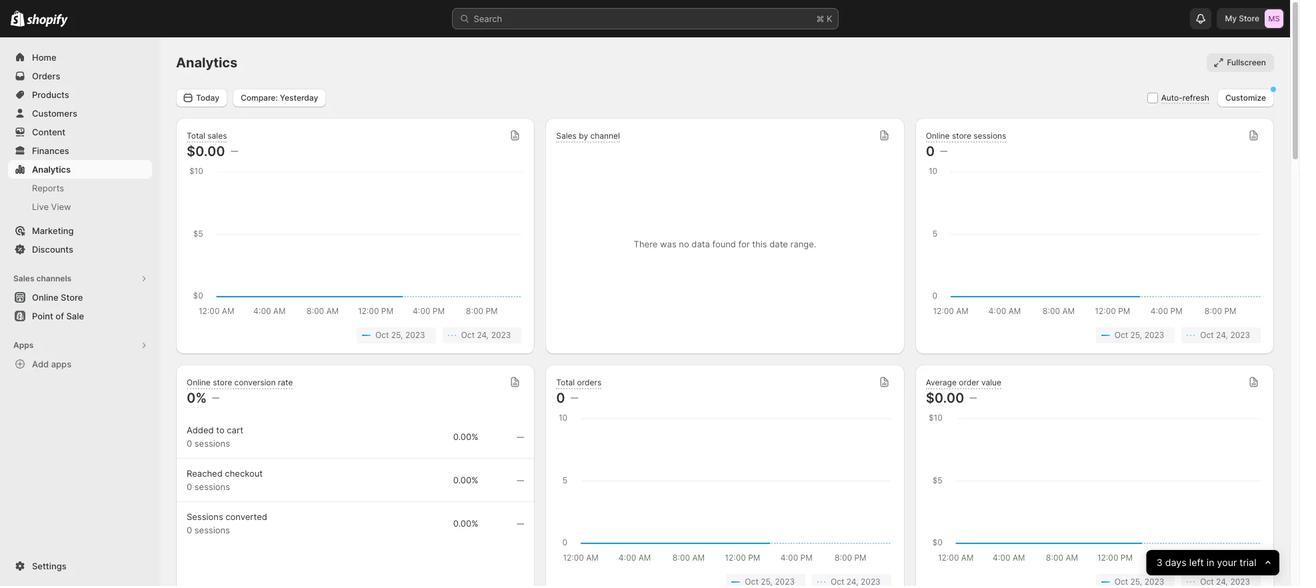 Task type: locate. For each thing, give the bounding box(es) containing it.
sales by channel button
[[557, 130, 620, 142]]

no change image for online store conversion rate
[[212, 393, 220, 404]]

sale
[[66, 311, 84, 322]]

0
[[926, 143, 935, 159], [557, 390, 565, 406], [187, 438, 192, 449], [187, 482, 192, 492], [187, 525, 192, 536]]

left
[[1190, 557, 1205, 569]]

oct 25, 2023 for $0.00
[[376, 330, 425, 340]]

3 oct from the left
[[1115, 330, 1129, 340]]

analytics down 'finances'
[[32, 164, 71, 175]]

sales left by
[[557, 130, 577, 140]]

refresh
[[1183, 93, 1210, 103]]

25, for 0
[[1131, 330, 1143, 340]]

1 0.00% from the top
[[453, 432, 479, 442]]

0 down online store sessions dropdown button at the right
[[926, 143, 935, 159]]

total
[[187, 130, 205, 140], [557, 377, 575, 387]]

1 25, from the left
[[391, 330, 403, 340]]

1 horizontal spatial analytics
[[176, 55, 238, 71]]

1 vertical spatial store
[[213, 377, 232, 387]]

0 horizontal spatial oct 24, 2023
[[461, 330, 511, 340]]

1 oct 25, 2023 button from the left
[[357, 328, 436, 344]]

0 horizontal spatial oct 24, 2023 button
[[443, 328, 522, 344]]

today
[[196, 92, 219, 102]]

oct 25, 2023 button
[[357, 328, 436, 344], [1096, 328, 1175, 344]]

sales by channel
[[557, 130, 620, 140]]

⌘
[[817, 13, 825, 24]]

2 oct 25, 2023 button from the left
[[1096, 328, 1175, 344]]

sales channels
[[13, 273, 71, 283]]

my store image
[[1265, 9, 1284, 28]]

1 2023 from the left
[[406, 330, 425, 340]]

content link
[[8, 123, 152, 141]]

added to cart 0 sessions
[[187, 425, 243, 449]]

1 oct 25, 2023 from the left
[[376, 330, 425, 340]]

no change image right 0%
[[212, 393, 220, 404]]

$0.00
[[187, 143, 225, 159], [926, 390, 965, 406]]

sessions inside "sessions converted 0 sessions"
[[195, 525, 230, 536]]

0 vertical spatial store
[[952, 130, 972, 140]]

0 horizontal spatial oct 25, 2023 button
[[357, 328, 436, 344]]

0 down added
[[187, 438, 192, 449]]

home
[[32, 52, 56, 63]]

sessions
[[974, 130, 1007, 140], [195, 438, 230, 449], [195, 482, 230, 492], [195, 525, 230, 536]]

analytics up the today
[[176, 55, 238, 71]]

2 25, from the left
[[1131, 330, 1143, 340]]

list for online store sessions
[[929, 328, 1261, 344]]

no change image for online store sessions
[[941, 146, 948, 157]]

1 horizontal spatial $0.00
[[926, 390, 965, 406]]

1 vertical spatial online
[[32, 292, 58, 303]]

1 vertical spatial $0.00
[[926, 390, 965, 406]]

no change image for average order value
[[970, 393, 977, 404]]

list
[[189, 328, 522, 344], [929, 328, 1261, 344], [559, 574, 892, 586], [929, 574, 1261, 586]]

1 oct from the left
[[376, 330, 389, 340]]

2 24, from the left
[[1217, 330, 1229, 340]]

sessions inside reached checkout 0 sessions
[[195, 482, 230, 492]]

1 24, from the left
[[477, 330, 489, 340]]

marketing
[[32, 225, 74, 236]]

oct 24, 2023 button for $0.00
[[443, 328, 522, 344]]

marketing link
[[8, 221, 152, 240]]

0 horizontal spatial $0.00
[[187, 143, 225, 159]]

1 horizontal spatial sales
[[557, 130, 577, 140]]

store inside button
[[61, 292, 83, 303]]

0 vertical spatial $0.00
[[187, 143, 225, 159]]

0 vertical spatial total
[[187, 130, 205, 140]]

no change image
[[941, 146, 948, 157], [212, 393, 220, 404], [571, 393, 578, 404], [970, 393, 977, 404]]

1 horizontal spatial total
[[557, 377, 575, 387]]

0 inside reached checkout 0 sessions
[[187, 482, 192, 492]]

checkout
[[225, 468, 263, 479]]

0 horizontal spatial total
[[187, 130, 205, 140]]

1 vertical spatial sales
[[13, 273, 34, 283]]

channel
[[591, 130, 620, 140]]

0 vertical spatial online
[[926, 130, 950, 140]]

1 horizontal spatial store
[[1239, 13, 1260, 23]]

shopify image
[[11, 11, 25, 27]]

analytics
[[176, 55, 238, 71], [32, 164, 71, 175]]

1 vertical spatial store
[[61, 292, 83, 303]]

my store
[[1226, 13, 1260, 23]]

settings link
[[8, 557, 152, 576]]

1 horizontal spatial 25,
[[1131, 330, 1143, 340]]

online inside online store sessions dropdown button
[[926, 130, 950, 140]]

no change image down online store sessions dropdown button at the right
[[941, 146, 948, 157]]

1 oct 24, 2023 button from the left
[[443, 328, 522, 344]]

store for my store
[[1239, 13, 1260, 23]]

was
[[660, 239, 677, 249]]

view
[[51, 201, 71, 212]]

no change image down order
[[970, 393, 977, 404]]

0 inside added to cart 0 sessions
[[187, 438, 192, 449]]

list for total orders
[[559, 574, 892, 586]]

there
[[634, 239, 658, 249]]

1 horizontal spatial oct 24, 2023
[[1201, 330, 1251, 340]]

point of sale
[[32, 311, 84, 322]]

4 2023 from the left
[[1231, 330, 1251, 340]]

2023
[[406, 330, 425, 340], [491, 330, 511, 340], [1145, 330, 1165, 340], [1231, 330, 1251, 340]]

sales
[[208, 130, 227, 140]]

2 2023 from the left
[[491, 330, 511, 340]]

apps
[[51, 359, 71, 370]]

2 oct 25, 2023 from the left
[[1115, 330, 1165, 340]]

1 horizontal spatial online
[[187, 377, 211, 387]]

online inside online store link
[[32, 292, 58, 303]]

$0.00 down average
[[926, 390, 965, 406]]

1 vertical spatial 0.00%
[[453, 475, 479, 486]]

2 oct from the left
[[461, 330, 475, 340]]

1 horizontal spatial oct 25, 2023
[[1115, 330, 1165, 340]]

0 vertical spatial analytics
[[176, 55, 238, 71]]

2 0.00% from the top
[[453, 475, 479, 486]]

25,
[[391, 330, 403, 340], [1131, 330, 1143, 340]]

0.00% for reached checkout
[[453, 475, 479, 486]]

no change image down "total orders" dropdown button
[[571, 393, 578, 404]]

live view
[[32, 201, 71, 212]]

3
[[1157, 557, 1163, 569]]

2 horizontal spatial online
[[926, 130, 950, 140]]

online for 0
[[926, 130, 950, 140]]

total left sales
[[187, 130, 205, 140]]

oct 24, 2023 button for 0
[[1182, 328, 1261, 344]]

0.00%
[[453, 432, 479, 442], [453, 475, 479, 486], [453, 518, 479, 529]]

no change image
[[231, 146, 238, 157], [517, 432, 524, 443], [517, 476, 524, 486], [517, 519, 524, 530]]

days
[[1166, 557, 1187, 569]]

1 horizontal spatial 24,
[[1217, 330, 1229, 340]]

0 horizontal spatial oct 25, 2023
[[376, 330, 425, 340]]

1 horizontal spatial oct 24, 2023 button
[[1182, 328, 1261, 344]]

sessions
[[187, 512, 223, 522]]

oct 24, 2023
[[461, 330, 511, 340], [1201, 330, 1251, 340]]

conversion
[[235, 377, 276, 387]]

sales
[[557, 130, 577, 140], [13, 273, 34, 283]]

0 down reached
[[187, 482, 192, 492]]

0 horizontal spatial sales
[[13, 273, 34, 283]]

0 horizontal spatial store
[[61, 292, 83, 303]]

0 vertical spatial 0.00%
[[453, 432, 479, 442]]

oct 24, 2023 button
[[443, 328, 522, 344], [1182, 328, 1261, 344]]

oct 25, 2023 button for 0
[[1096, 328, 1175, 344]]

orders
[[32, 71, 60, 81]]

3 0.00% from the top
[[453, 518, 479, 529]]

0 horizontal spatial 24,
[[477, 330, 489, 340]]

rate
[[278, 377, 293, 387]]

0 horizontal spatial analytics
[[32, 164, 71, 175]]

total left orders in the bottom left of the page
[[557, 377, 575, 387]]

sales inside button
[[13, 273, 34, 283]]

live view link
[[8, 197, 152, 216]]

customize button
[[1218, 88, 1275, 107]]

search
[[474, 13, 502, 24]]

oct
[[376, 330, 389, 340], [461, 330, 475, 340], [1115, 330, 1129, 340], [1201, 330, 1214, 340]]

online inside online store conversion rate dropdown button
[[187, 377, 211, 387]]

home link
[[8, 48, 152, 67]]

customers
[[32, 108, 77, 119]]

0 horizontal spatial 25,
[[391, 330, 403, 340]]

1 horizontal spatial store
[[952, 130, 972, 140]]

25, for $0.00
[[391, 330, 403, 340]]

online store button
[[0, 288, 160, 307]]

2 oct 24, 2023 button from the left
[[1182, 328, 1261, 344]]

1 oct 24, 2023 from the left
[[461, 330, 511, 340]]

oct 24, 2023 for $0.00
[[461, 330, 511, 340]]

online store conversion rate button
[[187, 377, 293, 389]]

store up sale
[[61, 292, 83, 303]]

point
[[32, 311, 53, 322]]

add apps button
[[8, 355, 152, 374]]

store right my
[[1239, 13, 1260, 23]]

24, for 0
[[1217, 330, 1229, 340]]

0 vertical spatial sales
[[557, 130, 577, 140]]

3 days left in your trial
[[1157, 557, 1257, 569]]

$0.00 down total sales dropdown button
[[187, 143, 225, 159]]

1 vertical spatial total
[[557, 377, 575, 387]]

store
[[1239, 13, 1260, 23], [61, 292, 83, 303]]

oct 24, 2023 for 0
[[1201, 330, 1251, 340]]

4 oct from the left
[[1201, 330, 1214, 340]]

2 vertical spatial 0.00%
[[453, 518, 479, 529]]

2 oct 24, 2023 from the left
[[1201, 330, 1251, 340]]

settings
[[32, 561, 66, 572]]

sales inside "dropdown button"
[[557, 130, 577, 140]]

1 horizontal spatial oct 25, 2023 button
[[1096, 328, 1175, 344]]

reports link
[[8, 179, 152, 197]]

2 vertical spatial online
[[187, 377, 211, 387]]

0 horizontal spatial store
[[213, 377, 232, 387]]

24,
[[477, 330, 489, 340], [1217, 330, 1229, 340]]

store for 0
[[952, 130, 972, 140]]

sessions converted 0 sessions
[[187, 512, 267, 536]]

0 horizontal spatial online
[[32, 292, 58, 303]]

0 down sessions on the left
[[187, 525, 192, 536]]

sales left channels
[[13, 273, 34, 283]]

0 vertical spatial store
[[1239, 13, 1260, 23]]

order
[[959, 377, 980, 387]]

$0.00 for total
[[187, 143, 225, 159]]

compare:
[[241, 92, 278, 102]]



Task type: describe. For each thing, give the bounding box(es) containing it.
yesterday
[[280, 92, 318, 102]]

24, for $0.00
[[477, 330, 489, 340]]

for
[[739, 239, 750, 249]]

average order value button
[[926, 377, 1002, 389]]

date
[[770, 239, 788, 249]]

no change image for sessions converted 0 sessions
[[517, 519, 524, 530]]

apps
[[13, 340, 34, 350]]

found
[[713, 239, 736, 249]]

online store
[[32, 292, 83, 303]]

list for total sales
[[189, 328, 522, 344]]

live
[[32, 201, 49, 212]]

add apps
[[32, 359, 71, 370]]

customers link
[[8, 104, 152, 123]]

data
[[692, 239, 710, 249]]

add
[[32, 359, 49, 370]]

fullscreen
[[1228, 57, 1267, 67]]

channels
[[36, 273, 71, 283]]

today button
[[176, 88, 227, 107]]

average
[[926, 377, 957, 387]]

converted
[[226, 512, 267, 522]]

0%
[[187, 390, 207, 406]]

sessions inside added to cart 0 sessions
[[195, 438, 230, 449]]

total for 0
[[557, 377, 575, 387]]

store for online store
[[61, 292, 83, 303]]

online for 0%
[[187, 377, 211, 387]]

oct 25, 2023 for 0
[[1115, 330, 1165, 340]]

by
[[579, 130, 588, 140]]

trial
[[1240, 557, 1257, 569]]

0 inside "sessions converted 0 sessions"
[[187, 525, 192, 536]]

list for average order value
[[929, 574, 1261, 586]]

this
[[753, 239, 767, 249]]

⌘ k
[[817, 13, 833, 24]]

oct for $0.00's oct 24, 2023 button
[[461, 330, 475, 340]]

sales for sales channels
[[13, 273, 34, 283]]

oct for oct 25, 2023 button associated with 0
[[1115, 330, 1129, 340]]

3 days left in your trial button
[[1147, 550, 1280, 576]]

oct for oct 25, 2023 button for $0.00
[[376, 330, 389, 340]]

fullscreen button
[[1208, 53, 1275, 72]]

to
[[216, 425, 225, 436]]

content
[[32, 127, 65, 137]]

point of sale button
[[0, 307, 160, 326]]

online store sessions button
[[926, 130, 1007, 142]]

orders
[[577, 377, 602, 387]]

oct 25, 2023 button for $0.00
[[357, 328, 436, 344]]

your
[[1218, 557, 1238, 569]]

store for 0%
[[213, 377, 232, 387]]

total sales
[[187, 130, 227, 140]]

reached checkout 0 sessions
[[187, 468, 263, 492]]

shopify image
[[27, 14, 68, 27]]

sessions inside dropdown button
[[974, 130, 1007, 140]]

orders link
[[8, 67, 152, 85]]

1 vertical spatial analytics
[[32, 164, 71, 175]]

no change image for reached checkout 0 sessions
[[517, 476, 524, 486]]

cart
[[227, 425, 243, 436]]

discounts
[[32, 244, 73, 255]]

auto-refresh
[[1162, 93, 1210, 103]]

analytics link
[[8, 160, 152, 179]]

oct for oct 24, 2023 button for 0
[[1201, 330, 1214, 340]]

online store conversion rate
[[187, 377, 293, 387]]

range.
[[791, 239, 817, 249]]

point of sale link
[[8, 307, 152, 326]]

no
[[679, 239, 690, 249]]

in
[[1207, 557, 1215, 569]]

there was no data found for this date range.
[[634, 239, 817, 249]]

no change image for added to cart 0 sessions
[[517, 432, 524, 443]]

online store link
[[8, 288, 152, 307]]

3 2023 from the left
[[1145, 330, 1165, 340]]

value
[[982, 377, 1002, 387]]

total for $0.00
[[187, 130, 205, 140]]

sales for sales by channel
[[557, 130, 577, 140]]

sales channels button
[[8, 269, 152, 288]]

my
[[1226, 13, 1237, 23]]

customize
[[1226, 92, 1267, 102]]

compare: yesterday
[[241, 92, 318, 102]]

total orders
[[557, 377, 602, 387]]

reached
[[187, 468, 223, 479]]

products link
[[8, 85, 152, 104]]

0.00% for added to cart
[[453, 432, 479, 442]]

added
[[187, 425, 214, 436]]

discounts link
[[8, 240, 152, 259]]

of
[[56, 311, 64, 322]]

products
[[32, 89, 69, 100]]

0.00% for sessions converted
[[453, 518, 479, 529]]

k
[[827, 13, 833, 24]]

finances
[[32, 145, 69, 156]]

auto-
[[1162, 93, 1183, 103]]

0 down "total orders" dropdown button
[[557, 390, 565, 406]]

total orders button
[[557, 377, 602, 389]]

apps button
[[8, 336, 152, 355]]

total sales button
[[187, 130, 227, 142]]

online store sessions
[[926, 130, 1007, 140]]

no change image for total orders
[[571, 393, 578, 404]]

average order value
[[926, 377, 1002, 387]]

compare: yesterday button
[[233, 88, 326, 107]]

$0.00 for average
[[926, 390, 965, 406]]



Task type: vqa. For each thing, say whether or not it's contained in the screenshot.
the Sessions converted 0 sessions
yes



